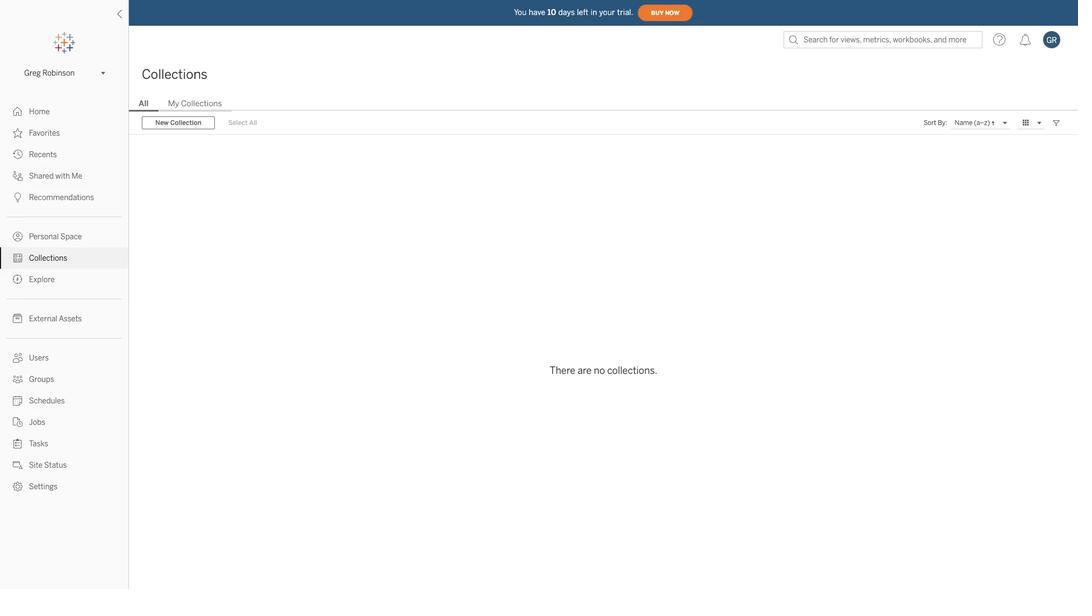 Task type: describe. For each thing, give the bounding box(es) containing it.
now
[[665, 9, 680, 16]]

by text only_f5he34f image for users
[[13, 353, 23, 363]]

select all
[[228, 119, 257, 127]]

in
[[591, 8, 597, 17]]

new collection
[[155, 119, 201, 127]]

collections inside sub-spaces tab list
[[181, 99, 222, 109]]

groups link
[[0, 369, 128, 391]]

are
[[578, 365, 592, 377]]

by text only_f5he34f image for external assets
[[13, 314, 23, 324]]

greg robinson
[[24, 68, 75, 78]]

schedules
[[29, 397, 65, 406]]

settings link
[[0, 476, 128, 498]]

recents
[[29, 150, 57, 160]]

explore
[[29, 276, 55, 285]]

by text only_f5he34f image for home
[[13, 107, 23, 117]]

0 vertical spatial collections
[[142, 67, 207, 82]]

groups
[[29, 375, 54, 385]]

status
[[44, 461, 67, 471]]

by text only_f5he34f image for shared with me
[[13, 171, 23, 181]]

shared with me link
[[0, 165, 128, 187]]

all inside 'button'
[[249, 119, 257, 127]]

have
[[529, 8, 545, 17]]

buy
[[651, 9, 663, 16]]

there
[[550, 365, 575, 377]]

sort
[[924, 119, 936, 127]]

settings
[[29, 483, 58, 492]]

(a–z)
[[974, 119, 990, 126]]

sort by:
[[924, 119, 947, 127]]

collections main content
[[129, 54, 1078, 590]]

days
[[558, 8, 575, 17]]

robinson
[[42, 68, 75, 78]]

greg
[[24, 68, 41, 78]]

by text only_f5he34f image for recents
[[13, 150, 23, 160]]

personal
[[29, 233, 59, 242]]

name
[[955, 119, 973, 126]]

home link
[[0, 101, 128, 122]]

trial.
[[617, 8, 633, 17]]

external
[[29, 315, 57, 324]]

Search for views, metrics, workbooks, and more text field
[[784, 31, 982, 48]]

users link
[[0, 348, 128, 369]]

me
[[72, 172, 82, 181]]

my
[[168, 99, 179, 109]]

name (a–z)
[[955, 119, 990, 126]]

schedules link
[[0, 391, 128, 412]]

recommendations
[[29, 193, 94, 203]]

favorites link
[[0, 122, 128, 144]]

by text only_f5he34f image for collections
[[13, 254, 23, 263]]

with
[[55, 172, 70, 181]]



Task type: locate. For each thing, give the bounding box(es) containing it.
by text only_f5he34f image left jobs
[[13, 418, 23, 428]]

3 by text only_f5he34f image from the top
[[13, 171, 23, 181]]

all left my
[[139, 99, 149, 109]]

by text only_f5he34f image inside shared with me link
[[13, 171, 23, 181]]

site status
[[29, 461, 67, 471]]

you have 10 days left in your trial.
[[514, 8, 633, 17]]

navigation
[[129, 96, 1078, 112]]

by text only_f5he34f image for favorites
[[13, 128, 23, 138]]

select
[[228, 119, 248, 127]]

by:
[[938, 119, 947, 127]]

collections up collection
[[181, 99, 222, 109]]

by text only_f5he34f image inside recents link
[[13, 150, 23, 160]]

all right select
[[249, 119, 257, 127]]

left
[[577, 8, 589, 17]]

5 by text only_f5he34f image from the top
[[13, 418, 23, 428]]

by text only_f5he34f image for personal space
[[13, 232, 23, 242]]

personal space
[[29, 233, 82, 242]]

by text only_f5he34f image left the site
[[13, 461, 23, 471]]

6 by text only_f5he34f image from the top
[[13, 461, 23, 471]]

1 by text only_f5he34f image from the top
[[13, 150, 23, 160]]

by text only_f5he34f image for site status
[[13, 461, 23, 471]]

buy now
[[651, 9, 680, 16]]

by text only_f5he34f image for recommendations
[[13, 193, 23, 203]]

all inside sub-spaces tab list
[[139, 99, 149, 109]]

by text only_f5he34f image inside recommendations link
[[13, 193, 23, 203]]

10 by text only_f5he34f image from the top
[[13, 482, 23, 492]]

1 by text only_f5he34f image from the top
[[13, 107, 23, 117]]

you
[[514, 8, 527, 17]]

by text only_f5he34f image left 'schedules'
[[13, 396, 23, 406]]

shared
[[29, 172, 54, 181]]

by text only_f5he34f image for jobs
[[13, 418, 23, 428]]

by text only_f5he34f image left recents at the left top of page
[[13, 150, 23, 160]]

tasks link
[[0, 433, 128, 455]]

by text only_f5he34f image inside settings link
[[13, 482, 23, 492]]

new
[[155, 119, 169, 127]]

external assets link
[[0, 308, 128, 330]]

0 vertical spatial all
[[139, 99, 149, 109]]

4 by text only_f5he34f image from the top
[[13, 193, 23, 203]]

personal space link
[[0, 226, 128, 248]]

by text only_f5he34f image for tasks
[[13, 439, 23, 449]]

6 by text only_f5he34f image from the top
[[13, 254, 23, 263]]

jobs
[[29, 418, 45, 428]]

my collections
[[168, 99, 222, 109]]

grid view image
[[1021, 118, 1031, 128]]

external assets
[[29, 315, 82, 324]]

explore link
[[0, 269, 128, 291]]

5 by text only_f5he34f image from the top
[[13, 232, 23, 242]]

by text only_f5he34f image inside the groups link
[[13, 375, 23, 385]]

by text only_f5he34f image
[[13, 107, 23, 117], [13, 128, 23, 138], [13, 171, 23, 181], [13, 193, 23, 203], [13, 232, 23, 242], [13, 254, 23, 263], [13, 353, 23, 363], [13, 375, 23, 385], [13, 439, 23, 449], [13, 482, 23, 492]]

sub-spaces tab list
[[129, 98, 1078, 112]]

2 by text only_f5he34f image from the top
[[13, 128, 23, 138]]

by text only_f5he34f image
[[13, 150, 23, 160], [13, 275, 23, 285], [13, 314, 23, 324], [13, 396, 23, 406], [13, 418, 23, 428], [13, 461, 23, 471]]

navigation containing all
[[129, 96, 1078, 112]]

1 vertical spatial collections
[[181, 99, 222, 109]]

by text only_f5he34f image inside external assets link
[[13, 314, 23, 324]]

by text only_f5he34f image left explore
[[13, 275, 23, 285]]

collections inside collections link
[[29, 254, 67, 263]]

main navigation. press the up and down arrow keys to access links. element
[[0, 101, 128, 498]]

select all button
[[221, 117, 264, 129]]

0 horizontal spatial all
[[139, 99, 149, 109]]

buy now button
[[638, 4, 693, 21]]

by text only_f5he34f image inside favorites link
[[13, 128, 23, 138]]

home
[[29, 107, 50, 117]]

1 vertical spatial all
[[249, 119, 257, 127]]

by text only_f5he34f image inside explore link
[[13, 275, 23, 285]]

navigation panel element
[[0, 32, 128, 498]]

your
[[599, 8, 615, 17]]

space
[[60, 233, 82, 242]]

4 by text only_f5he34f image from the top
[[13, 396, 23, 406]]

recommendations link
[[0, 187, 128, 208]]

2 vertical spatial collections
[[29, 254, 67, 263]]

site
[[29, 461, 42, 471]]

name (a–z) button
[[951, 117, 1010, 129]]

by text only_f5he34f image inside personal space link
[[13, 232, 23, 242]]

collections up my
[[142, 67, 207, 82]]

users
[[29, 354, 49, 363]]

9 by text only_f5he34f image from the top
[[13, 439, 23, 449]]

by text only_f5he34f image inside collections link
[[13, 254, 23, 263]]

shared with me
[[29, 172, 82, 181]]

by text only_f5he34f image inside home link
[[13, 107, 23, 117]]

by text only_f5he34f image for schedules
[[13, 396, 23, 406]]

collections down personal
[[29, 254, 67, 263]]

2 by text only_f5he34f image from the top
[[13, 275, 23, 285]]

7 by text only_f5he34f image from the top
[[13, 353, 23, 363]]

1 horizontal spatial all
[[249, 119, 257, 127]]

by text only_f5he34f image inside the tasks link
[[13, 439, 23, 449]]

by text only_f5he34f image for settings
[[13, 482, 23, 492]]

no
[[594, 365, 605, 377]]

collections.
[[607, 365, 657, 377]]

there are no collections.
[[550, 365, 657, 377]]

by text only_f5he34f image for explore
[[13, 275, 23, 285]]

by text only_f5he34f image inside the site status link
[[13, 461, 23, 471]]

10
[[548, 8, 556, 17]]

by text only_f5he34f image left external
[[13, 314, 23, 324]]

3 by text only_f5he34f image from the top
[[13, 314, 23, 324]]

site status link
[[0, 455, 128, 476]]

by text only_f5he34f image for groups
[[13, 375, 23, 385]]

all
[[139, 99, 149, 109], [249, 119, 257, 127]]

collections
[[142, 67, 207, 82], [181, 99, 222, 109], [29, 254, 67, 263]]

new collection button
[[142, 117, 215, 129]]

tasks
[[29, 440, 48, 449]]

by text only_f5he34f image inside schedules link
[[13, 396, 23, 406]]

collections link
[[0, 248, 128, 269]]

assets
[[59, 315, 82, 324]]

favorites
[[29, 129, 60, 138]]

collection
[[170, 119, 201, 127]]

by text only_f5he34f image inside users link
[[13, 353, 23, 363]]

by text only_f5he34f image inside jobs link
[[13, 418, 23, 428]]

greg robinson button
[[20, 67, 109, 79]]

jobs link
[[0, 412, 128, 433]]

8 by text only_f5he34f image from the top
[[13, 375, 23, 385]]

recents link
[[0, 144, 128, 165]]



Task type: vqa. For each thing, say whether or not it's contained in the screenshot.
Tasks by text only_f5he34f image
yes



